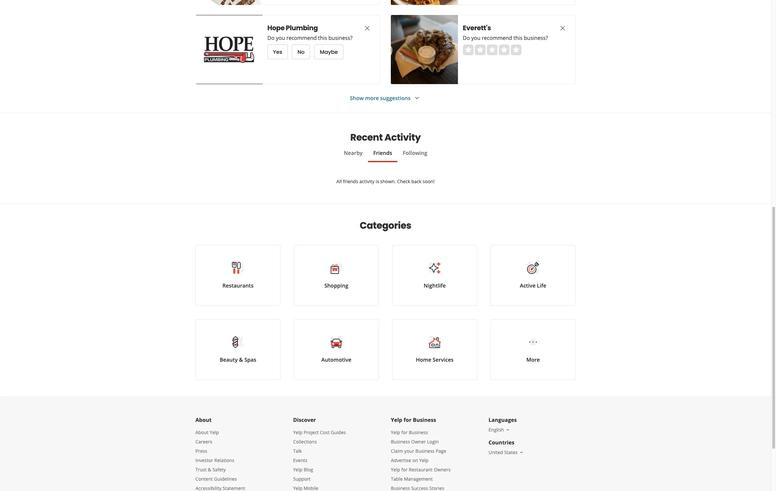 Task type: locate. For each thing, give the bounding box(es) containing it.
events link
[[293, 457, 308, 464]]

about up careers
[[196, 429, 209, 436]]

no
[[298, 48, 305, 56]]

1 about from the top
[[196, 416, 212, 424]]

maybe
[[320, 48, 338, 56]]

talk link
[[293, 448, 302, 454]]

united states button
[[489, 449, 524, 456]]

yelp up collections
[[293, 429, 303, 436]]

1 dismiss card image from the left
[[363, 24, 371, 32]]

do down hope
[[268, 34, 275, 42]]

None radio
[[475, 45, 486, 55], [499, 45, 510, 55], [475, 45, 486, 55], [499, 45, 510, 55]]

do down everett's
[[463, 34, 470, 42]]

2 recommend from the left
[[482, 34, 513, 42]]

everett's link
[[463, 23, 546, 33]]

1 horizontal spatial &
[[239, 356, 243, 363]]

2 about from the top
[[196, 429, 209, 436]]

all friends activity is shown. check back soon!
[[337, 178, 435, 185]]

for down advertise at the bottom right of the page
[[401, 467, 408, 473]]

recommend for everett's
[[482, 34, 513, 42]]

do for everett's
[[463, 34, 470, 42]]

2 you from the left
[[472, 34, 481, 42]]

1 business? from the left
[[329, 34, 353, 42]]

business owner login link
[[391, 439, 439, 445]]

restaurants
[[223, 282, 254, 289]]

yelp up table
[[391, 467, 400, 473]]

this down everett's link
[[514, 34, 523, 42]]

business
[[413, 416, 436, 424], [409, 429, 428, 436], [391, 439, 410, 445], [416, 448, 435, 454]]

do
[[268, 34, 275, 42], [463, 34, 470, 42]]

16 chevron down v2 image
[[506, 427, 511, 433], [519, 450, 524, 455]]

everett's
[[463, 23, 491, 33]]

shopping link
[[294, 245, 379, 306]]

1 vertical spatial about
[[196, 429, 209, 436]]

english
[[489, 427, 504, 433]]

0 horizontal spatial you
[[276, 34, 285, 42]]

this up maybe
[[318, 34, 327, 42]]

0 horizontal spatial recommend
[[287, 34, 317, 42]]

1 horizontal spatial recommend
[[482, 34, 513, 42]]

yes
[[273, 48, 282, 56]]

business? up maybe
[[329, 34, 353, 42]]

owners
[[434, 467, 451, 473]]

0 horizontal spatial business?
[[329, 34, 353, 42]]

1 vertical spatial &
[[208, 467, 211, 473]]

business?
[[329, 34, 353, 42], [524, 34, 548, 42]]

1 recommend from the left
[[287, 34, 317, 42]]

16 chevron down v2 image inside united states dropdown button
[[519, 450, 524, 455]]

you
[[276, 34, 285, 42], [472, 34, 481, 42]]

blog
[[304, 467, 313, 473]]

restaurants link
[[196, 245, 281, 306]]

do for hope plumbing
[[268, 34, 275, 42]]

business up owner at the bottom right of the page
[[409, 429, 428, 436]]

united states
[[489, 449, 518, 456]]

support link
[[293, 476, 311, 482]]

home services
[[416, 356, 454, 363]]

yelp right on
[[419, 457, 429, 464]]

this for everett's
[[514, 34, 523, 42]]

16 chevron down v2 image down the "languages" on the bottom of page
[[506, 427, 511, 433]]

plumbing
[[286, 23, 318, 33]]

recommend
[[287, 34, 317, 42], [482, 34, 513, 42]]

tab list containing nearby
[[196, 149, 576, 162]]

1 horizontal spatial do
[[463, 34, 470, 42]]

recommend down the plumbing
[[287, 34, 317, 42]]

for up business owner login link
[[401, 429, 408, 436]]

2 business? from the left
[[524, 34, 548, 42]]

shopping
[[324, 282, 349, 289]]

&
[[239, 356, 243, 363], [208, 467, 211, 473]]

2 dismiss card image from the left
[[559, 24, 567, 32]]

back
[[412, 178, 422, 185]]

do you recommend this business?
[[268, 34, 353, 42], [463, 34, 548, 42]]

about
[[196, 416, 212, 424], [196, 429, 209, 436]]

countries
[[489, 439, 515, 446]]

1 horizontal spatial you
[[472, 34, 481, 42]]

is
[[376, 178, 379, 185]]

for up the yelp for business link
[[404, 416, 412, 424]]

0 vertical spatial 16 chevron down v2 image
[[506, 427, 511, 433]]

this for hope plumbing
[[318, 34, 327, 42]]

0 vertical spatial &
[[239, 356, 243, 363]]

1 horizontal spatial dismiss card image
[[559, 24, 567, 32]]

content
[[196, 476, 213, 482]]

1 this from the left
[[318, 34, 327, 42]]

claim
[[391, 448, 403, 454]]

0 horizontal spatial do you recommend this business?
[[268, 34, 353, 42]]

2 do you recommend this business? from the left
[[463, 34, 548, 42]]

0 horizontal spatial 16 chevron down v2 image
[[506, 427, 511, 433]]

login
[[427, 439, 439, 445]]

nightlife
[[424, 282, 446, 289]]

1 vertical spatial 16 chevron down v2 image
[[519, 450, 524, 455]]

active
[[520, 282, 536, 289]]

1 do from the left
[[268, 34, 275, 42]]

life
[[537, 282, 547, 289]]

this
[[318, 34, 327, 42], [514, 34, 523, 42]]

tab list
[[196, 149, 576, 162]]

16 chevron down v2 image right the states
[[519, 450, 524, 455]]

page
[[436, 448, 447, 454]]

friends
[[373, 149, 392, 157]]

0 horizontal spatial dismiss card image
[[363, 24, 371, 32]]

dismiss card image
[[363, 24, 371, 32], [559, 24, 567, 32]]

shown.
[[380, 178, 396, 185]]

about inside about yelp careers press investor relations trust & safety content guidelines
[[196, 429, 209, 436]]

you down everett's
[[472, 34, 481, 42]]

0 vertical spatial for
[[404, 416, 412, 424]]

maybe button
[[315, 45, 344, 59]]

business? for everett's
[[524, 34, 548, 42]]

show more suggestions
[[350, 94, 411, 102]]

0 vertical spatial about
[[196, 416, 212, 424]]

your
[[404, 448, 414, 454]]

2 this from the left
[[514, 34, 523, 42]]

1 horizontal spatial business?
[[524, 34, 548, 42]]

1 vertical spatial for
[[401, 429, 408, 436]]

activity
[[360, 178, 375, 185]]

& left spas
[[239, 356, 243, 363]]

photo of everett's image
[[391, 15, 458, 84]]

soon!
[[423, 178, 435, 185]]

business? down everett's link
[[524, 34, 548, 42]]

claim your business page link
[[391, 448, 447, 454]]

& right trust on the left of page
[[208, 467, 211, 473]]

1 do you recommend this business? from the left
[[268, 34, 353, 42]]

yelp project cost guides link
[[293, 429, 346, 436]]

show more suggestions button
[[350, 94, 421, 102]]

None radio
[[463, 45, 474, 55], [487, 45, 498, 55], [511, 45, 522, 55], [463, 45, 474, 55], [487, 45, 498, 55], [511, 45, 522, 55]]

about up about yelp link
[[196, 416, 212, 424]]

for
[[404, 416, 412, 424], [401, 429, 408, 436], [401, 467, 408, 473]]

16 chevron down v2 image for languages
[[506, 427, 511, 433]]

yelp inside about yelp careers press investor relations trust & safety content guidelines
[[210, 429, 219, 436]]

states
[[505, 449, 518, 456]]

active life link
[[491, 245, 576, 306]]

yes button
[[268, 45, 288, 59]]

do you recommend this business? down the hope plumbing link at the top of page
[[268, 34, 353, 42]]

you down hope
[[276, 34, 285, 42]]

yelp up careers
[[210, 429, 219, 436]]

0 horizontal spatial &
[[208, 467, 211, 473]]

categories
[[360, 219, 411, 232]]

more
[[365, 94, 379, 102]]

2 do from the left
[[463, 34, 470, 42]]

1 horizontal spatial 16 chevron down v2 image
[[519, 450, 524, 455]]

trust & safety link
[[196, 467, 226, 473]]

support
[[293, 476, 311, 482]]

0 horizontal spatial this
[[318, 34, 327, 42]]

business down owner at the bottom right of the page
[[416, 448, 435, 454]]

beauty & spas
[[220, 356, 256, 363]]

yelp for business
[[391, 416, 436, 424]]

collections
[[293, 439, 317, 445]]

recommend down everett's link
[[482, 34, 513, 42]]

about yelp link
[[196, 429, 219, 436]]

trust
[[196, 467, 207, 473]]

do you recommend this business? for hope plumbing
[[268, 34, 353, 42]]

1 horizontal spatial this
[[514, 34, 523, 42]]

16 chevron down v2 image inside english dropdown button
[[506, 427, 511, 433]]

1 you from the left
[[276, 34, 285, 42]]

business up claim
[[391, 439, 410, 445]]

owner
[[411, 439, 426, 445]]

category navigation section navigation
[[189, 204, 583, 396]]

do you recommend this business? down everett's link
[[463, 34, 548, 42]]

16 chevron down v2 image for countries
[[519, 450, 524, 455]]

you for everett's
[[472, 34, 481, 42]]

1 horizontal spatial do you recommend this business?
[[463, 34, 548, 42]]

guidelines
[[214, 476, 237, 482]]

dismiss card image for hope plumbing
[[363, 24, 371, 32]]

0 horizontal spatial do
[[268, 34, 275, 42]]



Task type: describe. For each thing, give the bounding box(es) containing it.
no button
[[292, 45, 311, 59]]

activity
[[385, 131, 421, 144]]

nearby
[[344, 149, 363, 157]]

dismiss card image for everett's
[[559, 24, 567, 32]]

hope
[[268, 23, 285, 33]]

for for yelp for business business owner login claim your business page advertise on yelp yelp for restaurant owners table management
[[401, 429, 408, 436]]

table
[[391, 476, 403, 482]]

home services link
[[392, 319, 477, 380]]

advertise
[[391, 457, 411, 464]]

explore recent activity section section
[[196, 113, 576, 203]]

show
[[350, 94, 364, 102]]

more link
[[491, 319, 576, 380]]

2 vertical spatial for
[[401, 467, 408, 473]]

yelp for business business owner login claim your business page advertise on yelp yelp for restaurant owners table management
[[391, 429, 451, 482]]

& inside beauty & spas link
[[239, 356, 243, 363]]

beauty & spas link
[[196, 319, 281, 380]]

business? for hope plumbing
[[329, 34, 353, 42]]

safety
[[213, 467, 226, 473]]

collections link
[[293, 439, 317, 445]]

events
[[293, 457, 308, 464]]

project
[[304, 429, 319, 436]]

active life
[[520, 282, 547, 289]]

management
[[404, 476, 433, 482]]

recent
[[350, 131, 383, 144]]

rating element
[[463, 45, 522, 55]]

suggestions
[[380, 94, 411, 102]]

photo of carmelina's image
[[391, 0, 458, 5]]

nightlife link
[[392, 245, 477, 306]]

spas
[[244, 356, 256, 363]]

restaurant
[[409, 467, 433, 473]]

yelp up claim
[[391, 429, 400, 436]]

yelp for business link
[[391, 429, 428, 436]]

guides
[[331, 429, 346, 436]]

content guidelines link
[[196, 476, 237, 482]]

press link
[[196, 448, 207, 454]]

for for yelp for business
[[404, 416, 412, 424]]

cost
[[320, 429, 330, 436]]

& inside about yelp careers press investor relations trust & safety content guidelines
[[208, 467, 211, 473]]

investor relations link
[[196, 457, 234, 464]]

check
[[397, 178, 410, 185]]

services
[[433, 356, 454, 363]]

hope plumbing link
[[268, 23, 351, 33]]

recommend for hope plumbing
[[287, 34, 317, 42]]

following
[[403, 149, 427, 157]]

(no rating) image
[[463, 45, 522, 55]]

on
[[413, 457, 418, 464]]

home
[[416, 356, 431, 363]]

table management link
[[391, 476, 433, 482]]

united
[[489, 449, 503, 456]]

business up the yelp for business link
[[413, 416, 436, 424]]

recent activity
[[350, 131, 421, 144]]

about for about yelp careers press investor relations trust & safety content guidelines
[[196, 429, 209, 436]]

photo of allsups image
[[196, 0, 263, 5]]

careers
[[196, 439, 212, 445]]

24 chevron down v2 image
[[413, 94, 421, 102]]

friends
[[343, 178, 358, 185]]

all
[[337, 178, 342, 185]]

careers link
[[196, 439, 212, 445]]

yelp blog link
[[293, 467, 313, 473]]

automotive link
[[294, 319, 379, 380]]

about yelp careers press investor relations trust & safety content guidelines
[[196, 429, 237, 482]]

english button
[[489, 427, 511, 433]]

hope plumbing
[[268, 23, 318, 33]]

yelp for restaurant owners link
[[391, 467, 451, 473]]

do you recommend this business? for everett's
[[463, 34, 548, 42]]

more
[[527, 356, 540, 363]]

press
[[196, 448, 207, 454]]

automotive
[[321, 356, 352, 363]]

you for hope plumbing
[[276, 34, 285, 42]]

beauty
[[220, 356, 238, 363]]

languages
[[489, 416, 517, 424]]

about for about
[[196, 416, 212, 424]]

photo of hope plumbing image
[[196, 15, 263, 84]]

relations
[[214, 457, 234, 464]]

discover
[[293, 416, 316, 424]]

advertise on yelp link
[[391, 457, 429, 464]]

talk
[[293, 448, 302, 454]]

yelp down events link
[[293, 467, 303, 473]]

yelp up the yelp for business link
[[391, 416, 402, 424]]

yelp project cost guides collections talk events yelp blog support
[[293, 429, 346, 482]]



Task type: vqa. For each thing, say whether or not it's contained in the screenshot.


